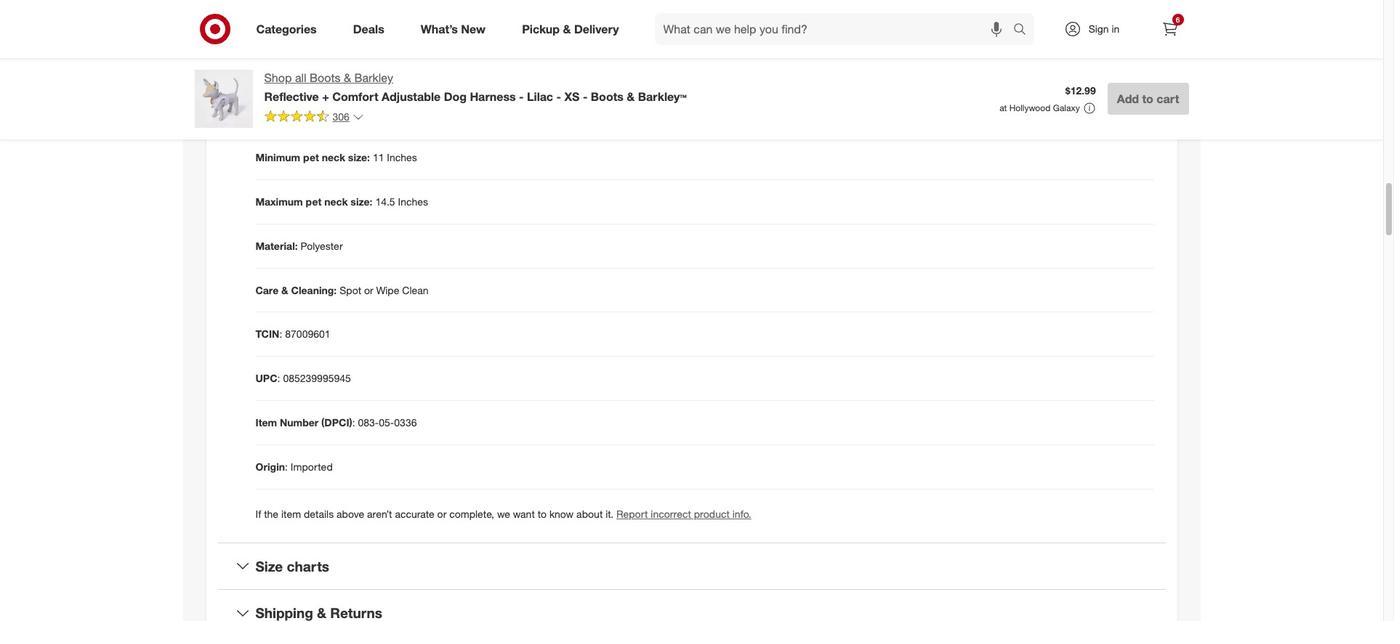 Task type: vqa. For each thing, say whether or not it's contained in the screenshot.
the bottommost 1%
no



Task type: describe. For each thing, give the bounding box(es) containing it.
$12.99
[[1066, 84, 1097, 97]]

3 - from the left
[[583, 89, 588, 104]]

to inside button
[[1143, 92, 1154, 106]]

the
[[264, 509, 279, 521]]

0336
[[394, 417, 417, 429]]

item number (dpci) : 083-05-0336
[[256, 417, 417, 429]]

05-
[[379, 417, 394, 429]]

+
[[322, 89, 329, 104]]

what's
[[421, 22, 458, 36]]

2 - from the left
[[557, 89, 561, 104]]

image of reflective + comfort adjustable dog harness - lilac - xs - boots & barkley™ image
[[195, 70, 253, 128]]

at hollywood galaxy
[[1000, 103, 1081, 113]]

new
[[461, 22, 486, 36]]

upc : 085239995945
[[256, 373, 351, 385]]

& inside "link"
[[563, 22, 571, 36]]

all
[[325, 107, 336, 119]]

tcin : 87009601
[[256, 328, 331, 341]]

pickup & delivery
[[522, 22, 619, 36]]

085239995945
[[283, 373, 351, 385]]

minimum for minimum pet neck size: 11 inches
[[256, 151, 300, 163]]

1
[[388, 62, 394, 75]]

pet lifestage: all ages
[[256, 107, 362, 119]]

pet for maximum
[[306, 195, 322, 208]]

87009601
[[285, 328, 331, 341]]

size: for minimum pet neck size:
[[348, 151, 370, 163]]

adjustable
[[382, 89, 441, 104]]

inches for 11 inches
[[387, 151, 417, 163]]

6
[[1177, 15, 1181, 24]]

: left '083-'
[[353, 417, 355, 429]]

polyester
[[301, 240, 343, 252]]

categories
[[256, 22, 317, 36]]

add to cart
[[1118, 92, 1180, 106]]

neck for minimum
[[322, 151, 345, 163]]

features: adjustable, reflective
[[256, 18, 402, 30]]

add to cart button
[[1108, 83, 1189, 115]]

report incorrect product info. button
[[617, 508, 752, 522]]

adjustable,
[[303, 18, 354, 30]]

cleaning:
[[291, 284, 337, 296]]

sign
[[1089, 23, 1110, 35]]

charts
[[287, 558, 329, 575]]

care & cleaning: spot or wipe clean
[[256, 284, 429, 296]]

all
[[295, 71, 307, 85]]

0 horizontal spatial boots
[[310, 71, 341, 85]]

wipe
[[376, 284, 400, 296]]

in
[[1112, 23, 1120, 35]]

pickup & delivery link
[[510, 13, 637, 45]]

& left barkley™
[[627, 89, 635, 104]]

shop
[[264, 71, 292, 85]]

weight
[[303, 62, 337, 75]]

0 horizontal spatial to
[[538, 509, 547, 521]]

1 - from the left
[[519, 89, 524, 104]]

about
[[577, 509, 603, 521]]

size charts button
[[218, 544, 1166, 590]]

spot
[[340, 284, 362, 296]]

search
[[1007, 23, 1042, 38]]

0 vertical spatial or
[[364, 284, 374, 296]]

11
[[373, 151, 384, 163]]

categories link
[[244, 13, 335, 45]]

sign in
[[1089, 23, 1120, 35]]

clean
[[402, 284, 429, 296]]

xs
[[565, 89, 580, 104]]

at
[[1000, 103, 1008, 113]]

capacity:
[[339, 62, 385, 75]]

083-
[[358, 417, 379, 429]]

0 vertical spatial reflective
[[357, 18, 402, 30]]

deals link
[[341, 13, 403, 45]]

deals
[[353, 22, 385, 36]]

material:
[[256, 240, 298, 252]]

harness
[[470, 89, 516, 104]]

info.
[[733, 509, 752, 521]]

it.
[[606, 509, 614, 521]]



Task type: locate. For each thing, give the bounding box(es) containing it.
boots up +
[[310, 71, 341, 85]]

&
[[563, 22, 571, 36], [344, 71, 351, 85], [627, 89, 635, 104], [282, 284, 289, 296]]

what's new link
[[409, 13, 504, 45]]

inches
[[387, 151, 417, 163], [398, 195, 428, 208]]

2 horizontal spatial -
[[583, 89, 588, 104]]

if
[[256, 509, 261, 521]]

1 vertical spatial neck
[[325, 195, 348, 208]]

to right add
[[1143, 92, 1154, 106]]

0 vertical spatial pet
[[303, 151, 319, 163]]

minimum down categories
[[256, 62, 300, 75]]

1 horizontal spatial boots
[[591, 89, 624, 104]]

maximum pet neck size: 14.5 inches
[[256, 195, 428, 208]]

barkley™
[[638, 89, 687, 104]]

1 vertical spatial inches
[[398, 195, 428, 208]]

What can we help you find? suggestions appear below search field
[[655, 13, 1017, 45]]

tcin
[[256, 328, 280, 341]]

1 vertical spatial reflective
[[264, 89, 319, 104]]

1 horizontal spatial reflective
[[357, 18, 402, 30]]

pet for minimum
[[303, 151, 319, 163]]

0 horizontal spatial -
[[519, 89, 524, 104]]

- left xs
[[557, 89, 561, 104]]

306 link
[[264, 110, 364, 126]]

incorrect
[[651, 509, 692, 521]]

(dpci)
[[322, 417, 353, 429]]

origin
[[256, 461, 285, 474]]

minimum up maximum
[[256, 151, 300, 163]]

pounds
[[397, 62, 431, 75]]

minimum weight capacity: 1 pounds
[[256, 62, 431, 75]]

: for 085239995945
[[278, 373, 280, 385]]

neck for maximum
[[325, 195, 348, 208]]

0 vertical spatial inches
[[387, 151, 417, 163]]

: for 87009601
[[280, 328, 282, 341]]

size: left 11
[[348, 151, 370, 163]]

know
[[550, 509, 574, 521]]

minimum for minimum weight capacity: 1 pounds
[[256, 62, 300, 75]]

what's new
[[421, 22, 486, 36]]

to
[[1143, 92, 1154, 106], [538, 509, 547, 521]]

-
[[519, 89, 524, 104], [557, 89, 561, 104], [583, 89, 588, 104]]

reflective up 1
[[357, 18, 402, 30]]

reflective inside "shop all boots & barkley reflective + comfort adjustable dog harness - lilac - xs - boots & barkley™"
[[264, 89, 319, 104]]

0 vertical spatial size:
[[348, 151, 370, 163]]

features:
[[256, 18, 301, 30]]

1 vertical spatial boots
[[591, 89, 624, 104]]

material: polyester
[[256, 240, 343, 252]]

6 link
[[1155, 13, 1187, 45]]

& up comfort
[[344, 71, 351, 85]]

inches right 11
[[387, 151, 417, 163]]

1 vertical spatial size:
[[351, 195, 373, 208]]

dog
[[444, 89, 467, 104]]

1 minimum from the top
[[256, 62, 300, 75]]

neck down 306
[[322, 151, 345, 163]]

& right pickup
[[563, 22, 571, 36]]

hollywood
[[1010, 103, 1051, 113]]

pet
[[256, 107, 272, 119]]

accurate
[[395, 509, 435, 521]]

: left 87009601
[[280, 328, 282, 341]]

: for imported
[[285, 461, 288, 474]]

or right "spot"
[[364, 284, 374, 296]]

: left the 085239995945
[[278, 373, 280, 385]]

comfort
[[333, 89, 379, 104]]

0 vertical spatial neck
[[322, 151, 345, 163]]

ages
[[339, 107, 362, 119]]

: left the imported
[[285, 461, 288, 474]]

pickup
[[522, 22, 560, 36]]

- right xs
[[583, 89, 588, 104]]

maximum
[[256, 195, 303, 208]]

:
[[280, 328, 282, 341], [278, 373, 280, 385], [353, 417, 355, 429], [285, 461, 288, 474]]

galaxy
[[1054, 103, 1081, 113]]

origin : imported
[[256, 461, 333, 474]]

306
[[333, 110, 350, 123]]

report
[[617, 509, 648, 521]]

add
[[1118, 92, 1140, 106]]

minimum pet neck size: 11 inches
[[256, 151, 417, 163]]

aren't
[[367, 509, 392, 521]]

upc
[[256, 373, 278, 385]]

boots right xs
[[591, 89, 624, 104]]

pet down 306 link
[[303, 151, 319, 163]]

1 horizontal spatial to
[[1143, 92, 1154, 106]]

care
[[256, 284, 279, 296]]

imported
[[291, 461, 333, 474]]

0 horizontal spatial reflective
[[264, 89, 319, 104]]

barkley
[[355, 71, 393, 85]]

1 vertical spatial minimum
[[256, 151, 300, 163]]

complete,
[[450, 509, 495, 521]]

pet right maximum
[[306, 195, 322, 208]]

pet
[[303, 151, 319, 163], [306, 195, 322, 208]]

& right "care"
[[282, 284, 289, 296]]

lilac
[[527, 89, 553, 104]]

reflective up lifestage:
[[264, 89, 319, 104]]

delivery
[[574, 22, 619, 36]]

size: for maximum pet neck size:
[[351, 195, 373, 208]]

item
[[281, 509, 301, 521]]

sign in link
[[1052, 13, 1143, 45]]

above
[[337, 509, 365, 521]]

lifestage:
[[274, 107, 322, 119]]

or
[[364, 284, 374, 296], [438, 509, 447, 521]]

cart
[[1157, 92, 1180, 106]]

reflective
[[357, 18, 402, 30], [264, 89, 319, 104]]

inches for 14.5 inches
[[398, 195, 428, 208]]

inches right 14.5
[[398, 195, 428, 208]]

- left 'lilac'
[[519, 89, 524, 104]]

size:
[[348, 151, 370, 163], [351, 195, 373, 208]]

neck down minimum pet neck size: 11 inches
[[325, 195, 348, 208]]

1 horizontal spatial -
[[557, 89, 561, 104]]

if the item details above aren't accurate or complete, we want to know about it. report incorrect product info.
[[256, 509, 752, 521]]

neck
[[322, 151, 345, 163], [325, 195, 348, 208]]

search button
[[1007, 13, 1042, 48]]

1 vertical spatial to
[[538, 509, 547, 521]]

we
[[497, 509, 510, 521]]

0 vertical spatial minimum
[[256, 62, 300, 75]]

1 vertical spatial or
[[438, 509, 447, 521]]

1 horizontal spatial or
[[438, 509, 447, 521]]

size charts
[[256, 558, 329, 575]]

details
[[304, 509, 334, 521]]

or right accurate at the left of the page
[[438, 509, 447, 521]]

product
[[694, 509, 730, 521]]

2 minimum from the top
[[256, 151, 300, 163]]

minimum
[[256, 62, 300, 75], [256, 151, 300, 163]]

1 vertical spatial pet
[[306, 195, 322, 208]]

item
[[256, 417, 277, 429]]

0 vertical spatial boots
[[310, 71, 341, 85]]

to right want
[[538, 509, 547, 521]]

size
[[256, 558, 283, 575]]

0 horizontal spatial or
[[364, 284, 374, 296]]

14.5
[[376, 195, 395, 208]]

number
[[280, 417, 319, 429]]

0 vertical spatial to
[[1143, 92, 1154, 106]]

size: left 14.5
[[351, 195, 373, 208]]



